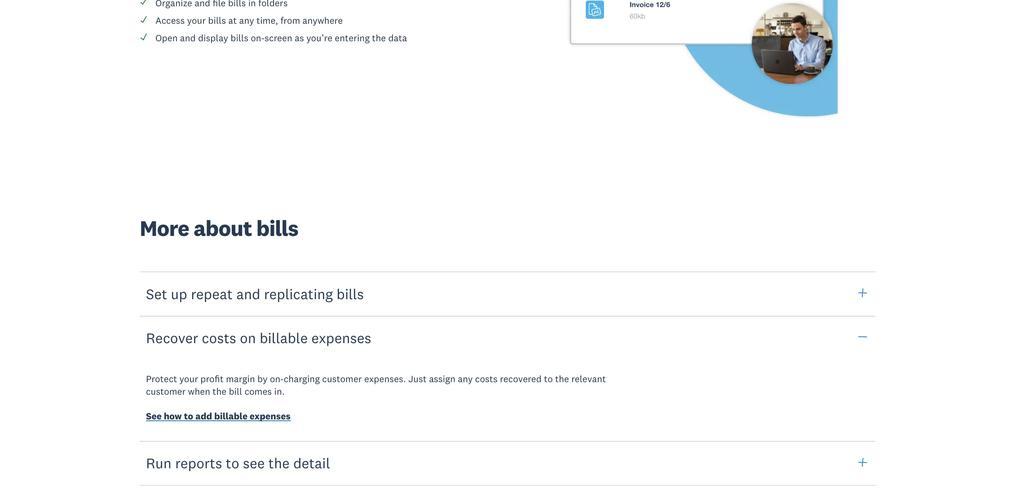Task type: locate. For each thing, give the bounding box(es) containing it.
to right the recovered
[[544, 374, 553, 386]]

1 horizontal spatial any
[[458, 374, 473, 386]]

display
[[198, 32, 228, 44]]

2 vertical spatial to
[[226, 455, 239, 473]]

included image
[[140, 15, 148, 24], [140, 33, 148, 41]]

0 vertical spatial to
[[544, 374, 553, 386]]

bills
[[208, 14, 226, 26], [231, 32, 248, 44], [256, 215, 298, 242], [337, 285, 364, 303]]

run reports to see the detail
[[146, 455, 330, 473]]

included image down included image
[[140, 15, 148, 24]]

billable right on
[[260, 329, 308, 347]]

0 vertical spatial included image
[[140, 15, 148, 24]]

any right the assign
[[458, 374, 473, 386]]

see
[[243, 455, 265, 473]]

the inside run reports to see the detail dropdown button
[[269, 455, 290, 473]]

0 vertical spatial costs
[[202, 329, 236, 347]]

any right at
[[239, 14, 254, 26]]

0 vertical spatial and
[[180, 32, 196, 44]]

and right repeat
[[236, 285, 260, 303]]

any
[[239, 14, 254, 26], [458, 374, 473, 386]]

replicating
[[264, 285, 333, 303]]

relevant
[[572, 374, 606, 386]]

detail
[[293, 455, 330, 473]]

0 horizontal spatial and
[[180, 32, 196, 44]]

protect your profit margin by on-charging customer expenses. just assign any costs recovered to the relevant customer when the bill comes in.
[[146, 374, 606, 398]]

time,
[[257, 14, 278, 26]]

customer down protect
[[146, 386, 186, 398]]

set up repeat and replicating bills button
[[140, 272, 876, 317]]

customer right charging
[[322, 374, 362, 386]]

bill
[[229, 386, 242, 398]]

costs left on
[[202, 329, 236, 347]]

1 horizontal spatial costs
[[475, 374, 498, 386]]

to inside protect your profit margin by on-charging customer expenses. just assign any costs recovered to the relevant customer when the bill comes in.
[[544, 374, 553, 386]]

1 vertical spatial expenses
[[250, 411, 291, 423]]

1 vertical spatial any
[[458, 374, 473, 386]]

2 included image from the top
[[140, 33, 148, 41]]

0 vertical spatial any
[[239, 14, 254, 26]]

0 vertical spatial expenses
[[311, 329, 371, 347]]

0 horizontal spatial to
[[184, 411, 193, 423]]

about
[[194, 215, 252, 242]]

as
[[295, 32, 304, 44]]

1 vertical spatial on-
[[270, 374, 284, 386]]

your up when
[[179, 374, 198, 386]]

0 vertical spatial your
[[187, 14, 206, 26]]

1 vertical spatial your
[[179, 374, 198, 386]]

0 vertical spatial on-
[[251, 32, 265, 44]]

access your bills at any time, from anywhere
[[155, 14, 343, 26]]

customer
[[322, 374, 362, 386], [146, 386, 186, 398]]

see how to add billable expenses link
[[146, 411, 291, 425]]

set
[[146, 285, 167, 303]]

see how to add billable expenses
[[146, 411, 291, 423]]

1 horizontal spatial expenses
[[311, 329, 371, 347]]

1 vertical spatial costs
[[475, 374, 498, 386]]

1 horizontal spatial to
[[226, 455, 239, 473]]

1 vertical spatial to
[[184, 411, 193, 423]]

and inside dropdown button
[[236, 285, 260, 303]]

1 included image from the top
[[140, 15, 148, 24]]

billable
[[260, 329, 308, 347], [214, 411, 248, 423]]

1 horizontal spatial customer
[[322, 374, 362, 386]]

1 horizontal spatial and
[[236, 285, 260, 303]]

the right see
[[269, 455, 290, 473]]

your inside protect your profit margin by on-charging customer expenses. just assign any costs recovered to the relevant customer when the bill comes in.
[[179, 374, 198, 386]]

1 vertical spatial included image
[[140, 33, 148, 41]]

on
[[240, 329, 256, 347]]

your
[[187, 14, 206, 26], [179, 374, 198, 386]]

costs
[[202, 329, 236, 347], [475, 374, 498, 386]]

costs left the recovered
[[475, 374, 498, 386]]

expenses
[[311, 329, 371, 347], [250, 411, 291, 423]]

billable down bill
[[214, 411, 248, 423]]

on- down access your bills at any time, from anywhere
[[251, 32, 265, 44]]

and right the open
[[180, 32, 196, 44]]

on-
[[251, 32, 265, 44], [270, 374, 284, 386]]

set up repeat and replicating bills
[[146, 285, 364, 303]]

the down profit
[[213, 386, 227, 398]]

1 horizontal spatial on-
[[270, 374, 284, 386]]

included image left the open
[[140, 33, 148, 41]]

on- up in.
[[270, 374, 284, 386]]

the left relevant
[[555, 374, 569, 386]]

when
[[188, 386, 210, 398]]

0 horizontal spatial expenses
[[250, 411, 291, 423]]

up
[[171, 285, 187, 303]]

2 horizontal spatial to
[[544, 374, 553, 386]]

and
[[180, 32, 196, 44], [236, 285, 260, 303]]

reports
[[175, 455, 222, 473]]

the left data
[[372, 32, 386, 44]]

to left see
[[226, 455, 239, 473]]

comes
[[245, 386, 272, 398]]

to
[[544, 374, 553, 386], [184, 411, 193, 423], [226, 455, 239, 473]]

the
[[372, 32, 386, 44], [555, 374, 569, 386], [213, 386, 227, 398], [269, 455, 290, 473]]

your for protect
[[179, 374, 198, 386]]

0 horizontal spatial on-
[[251, 32, 265, 44]]

0 vertical spatial billable
[[260, 329, 308, 347]]

included image
[[140, 0, 148, 6]]

costs inside protect your profit margin by on-charging customer expenses. just assign any costs recovered to the relevant customer when the bill comes in.
[[475, 374, 498, 386]]

0 horizontal spatial costs
[[202, 329, 236, 347]]

your up display at the left top of the page
[[187, 14, 206, 26]]

1 horizontal spatial billable
[[260, 329, 308, 347]]

any inside protect your profit margin by on-charging customer expenses. just assign any costs recovered to the relevant customer when the bill comes in.
[[458, 374, 473, 386]]

on- inside protect your profit margin by on-charging customer expenses. just assign any costs recovered to the relevant customer when the bill comes in.
[[270, 374, 284, 386]]

to left add
[[184, 411, 193, 423]]

1 vertical spatial billable
[[214, 411, 248, 423]]

a bill that's been emailed to the business's xero inbox is stored in the files library. image
[[517, 0, 876, 128], [517, 0, 876, 128]]

more
[[140, 215, 189, 242]]

bills inside dropdown button
[[337, 285, 364, 303]]

to for run reports to see the detail
[[226, 455, 239, 473]]

recover costs on billable expenses button
[[140, 316, 876, 361]]

data
[[388, 32, 407, 44]]

assign
[[429, 374, 456, 386]]

at
[[228, 14, 237, 26]]

1 vertical spatial and
[[236, 285, 260, 303]]

0 horizontal spatial any
[[239, 14, 254, 26]]

to inside dropdown button
[[226, 455, 239, 473]]



Task type: vqa. For each thing, say whether or not it's contained in the screenshot.
your to the bottom
yes



Task type: describe. For each thing, give the bounding box(es) containing it.
open
[[155, 32, 178, 44]]

charging
[[284, 374, 320, 386]]

profit
[[201, 374, 224, 386]]

by
[[257, 374, 268, 386]]

to for see how to add billable expenses
[[184, 411, 193, 423]]

more about bills
[[140, 215, 298, 242]]

screen
[[265, 32, 292, 44]]

margin
[[226, 374, 255, 386]]

access
[[155, 14, 185, 26]]

protect
[[146, 374, 177, 386]]

how
[[164, 411, 182, 423]]

expenses.
[[364, 374, 406, 386]]

entering
[[335, 32, 370, 44]]

you're
[[306, 32, 333, 44]]

expenses inside dropdown button
[[311, 329, 371, 347]]

in.
[[274, 386, 285, 398]]

0 horizontal spatial billable
[[214, 411, 248, 423]]

just
[[408, 374, 427, 386]]

costs inside dropdown button
[[202, 329, 236, 347]]

recover
[[146, 329, 198, 347]]

your for access
[[187, 14, 206, 26]]

from
[[281, 14, 300, 26]]

open and display bills on-screen as you're entering the data
[[155, 32, 407, 44]]

included image for access your bills at any time, from anywhere
[[140, 15, 148, 24]]

0 horizontal spatial customer
[[146, 386, 186, 398]]

run reports to see the detail button
[[140, 441, 876, 487]]

included image for open and display bills on-screen as you're entering the data
[[140, 33, 148, 41]]

anywhere
[[303, 14, 343, 26]]

repeat
[[191, 285, 233, 303]]

see
[[146, 411, 162, 423]]

add
[[195, 411, 212, 423]]

recovered
[[500, 374, 542, 386]]

recover costs on billable expenses
[[146, 329, 371, 347]]

billable inside dropdown button
[[260, 329, 308, 347]]

run
[[146, 455, 172, 473]]



